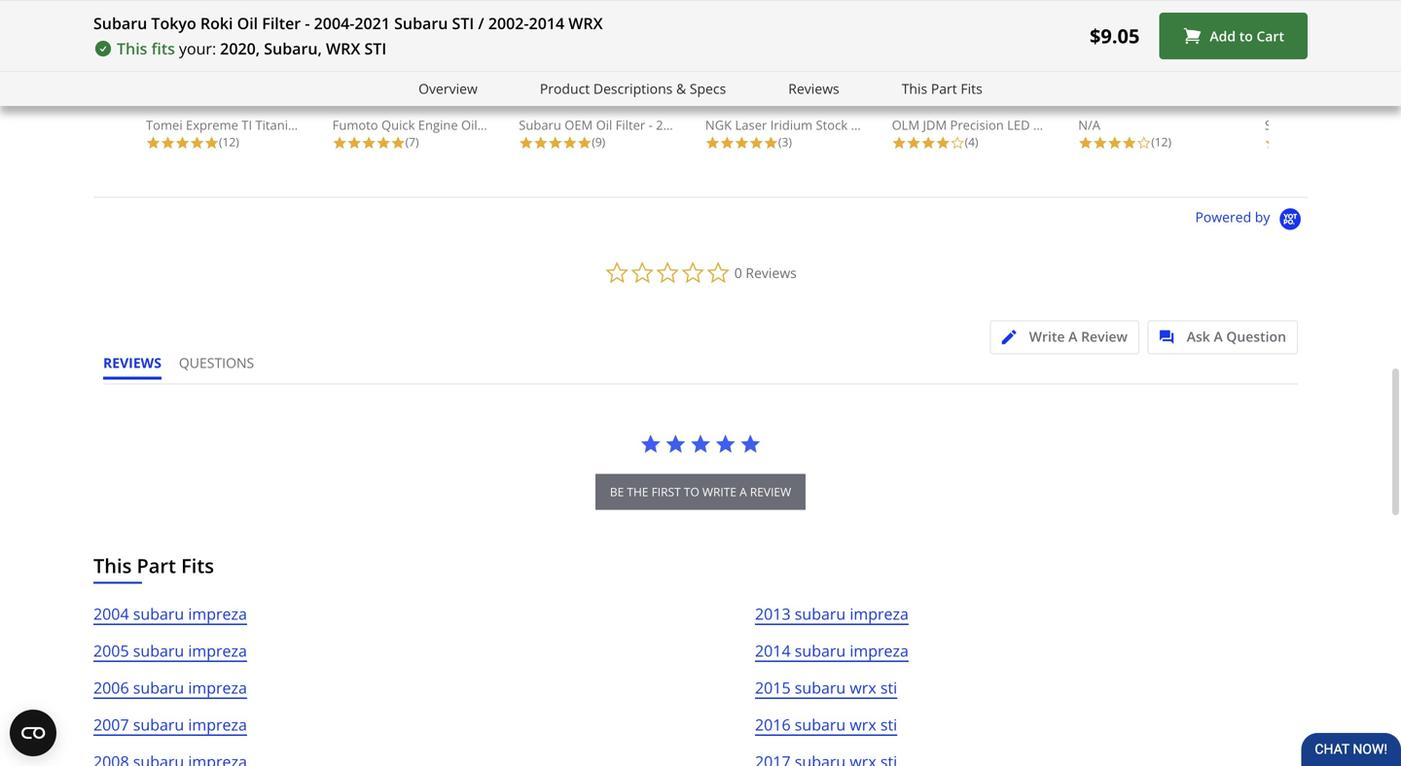 Task type: vqa. For each thing, say whether or not it's contained in the screenshot.
0 In Stock: Average time to ship: 30 business days
no



Task type: locate. For each thing, give the bounding box(es) containing it.
olm jdm precision led lift gate...
[[892, 116, 1093, 134]]

subaru for 2007
[[133, 715, 184, 736]]

a inside dropdown button
[[1069, 327, 1078, 346]]

4 total reviews element
[[892, 134, 1048, 150]]

2 vertical spatial this
[[93, 553, 132, 579]]

impreza down 2004 subaru impreza link
[[188, 641, 247, 662]]

tokyo
[[151, 13, 196, 34]]

sti inside 2015 subaru wrx sti link
[[881, 678, 898, 699]]

impreza down 2013 subaru impreza link
[[850, 641, 909, 662]]

review
[[750, 484, 791, 500]]

filter up subaru,
[[262, 13, 301, 34]]

2 sti from the top
[[881, 715, 898, 736]]

be the first to write a review
[[610, 484, 791, 500]]

oil up this fits your: 2020, subaru, wrx sti
[[237, 13, 258, 34]]

2 (12) from the left
[[1152, 134, 1172, 150]]

wrx for 2016 subaru wrx sti
[[850, 715, 877, 736]]

1 horizontal spatial jdm
[[1376, 116, 1400, 134]]

laser
[[735, 116, 767, 134]]

/
[[478, 13, 484, 34]]

subaru down 2015 subaru wrx sti link
[[795, 715, 846, 736]]

1 vertical spatial wrx
[[850, 715, 877, 736]]

1 a from the left
[[1069, 327, 1078, 346]]

sti for 2016 subaru wrx sti
[[881, 715, 898, 736]]

iridium
[[771, 116, 813, 134]]

subaru left tokyo in the top left of the page
[[93, 13, 147, 34]]

questions
[[179, 354, 254, 372]]

1 horizontal spatial 2014
[[755, 641, 791, 662]]

0 horizontal spatial part
[[137, 553, 176, 579]]

be
[[610, 484, 624, 500]]

tab list
[[103, 354, 272, 384]]

review
[[1081, 327, 1128, 346]]

ask a question
[[1187, 327, 1287, 346]]

subaru
[[133, 604, 184, 625], [795, 604, 846, 625], [133, 641, 184, 662], [795, 641, 846, 662], [133, 678, 184, 699], [795, 678, 846, 699], [133, 715, 184, 736], [795, 715, 846, 736]]

subaru down 2014 subaru impreza link
[[795, 678, 846, 699]]

a inside dropdown button
[[1214, 327, 1223, 346]]

1 sti from the top
[[881, 678, 898, 699]]

product descriptions & specs link
[[540, 78, 726, 100]]

1 vertical spatial this part fits
[[93, 553, 214, 579]]

oil left drain
[[461, 116, 478, 134]]

1 horizontal spatial to
[[1240, 27, 1253, 45]]

powered by link
[[1196, 208, 1308, 232]]

reviews up ngk laser iridium stock heat range...
[[789, 79, 840, 98]]

jdm right the olm in the top of the page
[[923, 116, 947, 134]]

0 horizontal spatial fits
[[181, 553, 214, 579]]

subaru left "oem"
[[519, 116, 561, 134]]

this part fits up precision
[[902, 79, 983, 98]]

1 horizontal spatial oil
[[461, 116, 478, 134]]

(7)
[[405, 134, 419, 150]]

0 vertical spatial this part fits
[[902, 79, 983, 98]]

sti down 2021
[[364, 38, 387, 59]]

reviews
[[103, 354, 161, 372]]

oil
[[237, 13, 258, 34], [461, 116, 478, 134], [596, 116, 612, 134]]

wrx down 2014 subaru impreza link
[[850, 678, 877, 699]]

this part fits up 2004 subaru impreza
[[93, 553, 214, 579]]

wrx
[[850, 678, 877, 699], [850, 715, 877, 736]]

0 vertical spatial -
[[305, 13, 310, 34]]

subaru up 2014 subaru impreza
[[795, 604, 846, 625]]

empty star image
[[950, 136, 965, 150]]

2014 down 2013 in the bottom of the page
[[755, 641, 791, 662]]

1 (12) from the left
[[219, 134, 239, 150]]

2013 subaru impreza link
[[755, 602, 909, 639]]

0 horizontal spatial -
[[305, 13, 310, 34]]

2 wrx from the top
[[850, 715, 877, 736]]

sti
[[452, 13, 474, 34], [364, 38, 387, 59]]

subaru down 2013 subaru impreza link
[[795, 641, 846, 662]]

this up 2004
[[93, 553, 132, 579]]

0 vertical spatial sti
[[452, 13, 474, 34]]

overview link
[[419, 78, 478, 100]]

ngk laser iridium stock heat range... link
[[706, 0, 929, 134]]

to
[[1240, 27, 1253, 45], [684, 484, 700, 500]]

1 horizontal spatial filter
[[616, 116, 645, 134]]

fits
[[961, 79, 983, 98], [181, 553, 214, 579]]

(12) left ti
[[219, 134, 239, 150]]

0 vertical spatial wrx
[[850, 678, 877, 699]]

subaru tokyo roki oil filter - 2004-2021 subaru sti / 2002-2014 wrx
[[93, 13, 603, 34]]

9 total reviews element
[[519, 134, 675, 150]]

0 horizontal spatial this part fits
[[93, 553, 214, 579]]

subaru for subaru oem oil filter - 2015-2024...
[[519, 116, 561, 134]]

this
[[117, 38, 147, 59], [902, 79, 928, 98], [93, 553, 132, 579]]

quick
[[382, 116, 415, 134]]

open widget image
[[10, 710, 56, 757]]

subaru down 2006 subaru impreza link
[[133, 715, 184, 736]]

cart
[[1257, 27, 1285, 45]]

add
[[1210, 27, 1236, 45]]

first
[[652, 484, 681, 500]]

12 total reviews element
[[146, 134, 302, 150], [1079, 134, 1234, 150]]

impreza up '2005 subaru impreza'
[[188, 604, 247, 625]]

lift
[[1034, 116, 1052, 134]]

1 horizontal spatial (12)
[[1152, 134, 1172, 150]]

impreza for 2014 subaru impreza
[[850, 641, 909, 662]]

1 horizontal spatial this part fits
[[902, 79, 983, 98]]

oil right "oem"
[[596, 116, 612, 134]]

0 horizontal spatial 2014
[[529, 13, 565, 34]]

part
[[931, 79, 957, 98], [137, 553, 176, 579]]

star image
[[175, 136, 190, 150], [190, 136, 204, 150], [204, 136, 219, 150], [333, 136, 347, 150], [347, 136, 362, 150], [362, 136, 376, 150], [376, 136, 391, 150], [534, 136, 548, 150], [548, 136, 563, 150], [563, 136, 577, 150], [577, 136, 592, 150], [706, 136, 720, 150], [907, 136, 921, 150], [921, 136, 936, 150], [936, 136, 950, 150], [1079, 136, 1093, 150], [1093, 136, 1108, 150], [1122, 136, 1137, 150], [1265, 136, 1280, 150], [715, 433, 736, 455]]

this inside this part fits link
[[902, 79, 928, 98]]

a
[[1069, 327, 1078, 346], [1214, 327, 1223, 346]]

0 horizontal spatial oil
[[237, 13, 258, 34]]

sti for 2015 subaru wrx sti
[[881, 678, 898, 699]]

a right "write"
[[1069, 327, 1078, 346]]

fits up 2004 subaru impreza
[[181, 553, 214, 579]]

2014 right /
[[529, 13, 565, 34]]

3 total reviews element
[[706, 134, 861, 150]]

impreza up 2014 subaru impreza
[[850, 604, 909, 625]]

0 vertical spatial reviews
[[789, 79, 840, 98]]

part up 2004 subaru impreza
[[137, 553, 176, 579]]

0 reviews
[[735, 264, 797, 282]]

0 vertical spatial this
[[117, 38, 147, 59]]

0 vertical spatial fits
[[961, 79, 983, 98]]

impreza for 2005 subaru impreza
[[188, 641, 247, 662]]

1 vertical spatial fits
[[181, 553, 214, 579]]

- left 2015-
[[649, 116, 653, 134]]

2020,
[[220, 38, 260, 59]]

- left 2004-
[[305, 13, 310, 34]]

1 vertical spatial -
[[649, 116, 653, 134]]

sti down 2015 subaru wrx sti link
[[881, 715, 898, 736]]

0 vertical spatial wrx
[[569, 13, 603, 34]]

impreza down 2005 subaru impreza link
[[188, 678, 247, 699]]

your:
[[179, 38, 216, 59]]

2004
[[93, 604, 129, 625]]

filter right (9)
[[616, 116, 645, 134]]

1 horizontal spatial part
[[931, 79, 957, 98]]

product
[[540, 79, 590, 98]]

1 horizontal spatial 12 total reviews element
[[1079, 134, 1234, 150]]

0 horizontal spatial jdm
[[923, 116, 947, 134]]

1 horizontal spatial a
[[1214, 327, 1223, 346]]

1 12 total reviews element from the left
[[146, 134, 302, 150]]

1 vertical spatial to
[[684, 484, 700, 500]]

fumoto
[[333, 116, 378, 134]]

0 horizontal spatial sti
[[364, 38, 387, 59]]

to right the add
[[1240, 27, 1253, 45]]

star image
[[146, 136, 161, 150], [161, 136, 175, 150], [391, 136, 405, 150], [519, 136, 534, 150], [720, 136, 735, 150], [735, 136, 749, 150], [749, 136, 764, 150], [764, 136, 779, 150], [892, 136, 907, 150], [1108, 136, 1122, 150], [640, 433, 662, 455], [665, 433, 686, 455], [690, 433, 711, 455], [740, 433, 761, 455]]

0 vertical spatial to
[[1240, 27, 1253, 45]]

subaru for 2016
[[795, 715, 846, 736]]

sti inside 2016 subaru wrx sti link
[[881, 715, 898, 736]]

this up the olm in the top of the page
[[902, 79, 928, 98]]

1 horizontal spatial -
[[649, 116, 653, 134]]

(12) right n/a
[[1152, 134, 1172, 150]]

1 wrx from the top
[[850, 678, 877, 699]]

0 horizontal spatial filter
[[262, 13, 301, 34]]

by
[[1255, 208, 1270, 226]]

1 vertical spatial this
[[902, 79, 928, 98]]

to inside be the first to write a review button
[[684, 484, 700, 500]]

0 horizontal spatial a
[[1069, 327, 1078, 346]]

subaru down 2005 subaru impreza link
[[133, 678, 184, 699]]

fits up precision
[[961, 79, 983, 98]]

1 vertical spatial sti
[[881, 715, 898, 736]]

2006
[[93, 678, 129, 699]]

overview
[[419, 79, 478, 98]]

wrx up product
[[569, 13, 603, 34]]

2013 subaru impreza
[[755, 604, 909, 625]]

wrx down subaru tokyo roki oil filter - 2004-2021 subaru sti / 2002-2014 wrx
[[326, 38, 360, 59]]

olm
[[892, 116, 920, 134]]

write
[[1029, 327, 1065, 346]]

0 horizontal spatial to
[[684, 484, 700, 500]]

reviews right 0 on the top
[[746, 264, 797, 282]]

n/a
[[1079, 116, 1101, 134]]

empty star image
[[1137, 136, 1152, 150]]

(12) for n/a
[[1152, 134, 1172, 150]]

2004-
[[314, 13, 355, 34]]

0 vertical spatial sti
[[881, 678, 898, 699]]

subaru up '2005 subaru impreza'
[[133, 604, 184, 625]]

fumoto quick engine oil drain valve... link
[[333, 0, 558, 134]]

0 horizontal spatial wrx
[[326, 38, 360, 59]]

0 horizontal spatial 12 total reviews element
[[146, 134, 302, 150]]

2006 subaru impreza
[[93, 678, 247, 699]]

2 horizontal spatial oil
[[596, 116, 612, 134]]

filter
[[262, 13, 301, 34], [616, 116, 645, 134]]

jdm right facelift
[[1376, 116, 1400, 134]]

subaru,
[[264, 38, 322, 59]]

subaru down 2004 subaru impreza link
[[133, 641, 184, 662]]

sti down 2014 subaru impreza link
[[881, 678, 898, 699]]

this left fits
[[117, 38, 147, 59]]

1 vertical spatial sti
[[364, 38, 387, 59]]

impreza down 2006 subaru impreza link
[[188, 715, 247, 736]]

roki
[[200, 13, 233, 34]]

subaru for 2005
[[133, 641, 184, 662]]

gate...
[[1055, 116, 1093, 134]]

1 vertical spatial reviews
[[746, 264, 797, 282]]

0 horizontal spatial (12)
[[219, 134, 239, 150]]

2014
[[529, 13, 565, 34], [755, 641, 791, 662]]

subaru for 2013
[[795, 604, 846, 625]]

7 total reviews element
[[333, 134, 488, 150]]

impreza for 2007 subaru impreza
[[188, 715, 247, 736]]

wrx down 2015 subaru wrx sti link
[[850, 715, 877, 736]]

product descriptions & specs
[[540, 79, 726, 98]]

to right first
[[684, 484, 700, 500]]

2 horizontal spatial subaru
[[519, 116, 561, 134]]

2006 subaru impreza link
[[93, 676, 247, 713]]

1 vertical spatial wrx
[[326, 38, 360, 59]]

sti left /
[[452, 13, 474, 34]]

dialog image
[[1160, 330, 1184, 345]]

0 horizontal spatial subaru
[[93, 13, 147, 34]]

a right ask
[[1214, 327, 1223, 346]]

2 a from the left
[[1214, 327, 1223, 346]]

1 vertical spatial part
[[137, 553, 176, 579]]

2 12 total reviews element from the left
[[1079, 134, 1234, 150]]

subaru for 2004
[[133, 604, 184, 625]]

part up precision
[[931, 79, 957, 98]]

(12)
[[219, 134, 239, 150], [1152, 134, 1172, 150]]

subaru right 2021
[[394, 13, 448, 34]]

2015-
[[656, 116, 689, 134]]



Task type: describe. For each thing, give the bounding box(es) containing it.
2024...
[[689, 116, 728, 134]]

olm jdm precision led lift gate... link
[[892, 0, 1093, 134]]

n/a link
[[1079, 0, 1234, 134]]

2007 subaru impreza link
[[93, 713, 247, 750]]

reviews link
[[789, 78, 840, 100]]

titanium
[[255, 116, 308, 134]]

2004 subaru impreza
[[93, 604, 247, 625]]

impreza for 2004 subaru impreza
[[188, 604, 247, 625]]

2015 subaru wrx sti link
[[755, 676, 898, 713]]

ngk
[[706, 116, 732, 134]]

(9)
[[592, 134, 606, 150]]

add to cart button
[[1160, 13, 1308, 59]]

cat-
[[311, 116, 334, 134]]

engine
[[418, 116, 458, 134]]

subaru oem oil filter - 2015-2024... link
[[519, 0, 728, 134]]

2016 subaru wrx sti
[[755, 715, 898, 736]]

2016
[[755, 715, 791, 736]]

2 jdm from the left
[[1376, 116, 1400, 134]]

drain
[[481, 116, 513, 134]]

write no frame image
[[1002, 330, 1026, 345]]

to inside add to cart button
[[1240, 27, 1253, 45]]

oil for roki
[[237, 13, 258, 34]]

1 horizontal spatial sti
[[452, 13, 474, 34]]

the
[[627, 484, 649, 500]]

question
[[1227, 327, 1287, 346]]

2016 subaru wrx sti link
[[755, 713, 898, 750]]

add to cart
[[1210, 27, 1285, 45]]

fits
[[151, 38, 175, 59]]

0 vertical spatial filter
[[262, 13, 301, 34]]

write
[[703, 484, 737, 500]]

2005
[[93, 641, 129, 662]]

led
[[1007, 116, 1030, 134]]

&
[[676, 79, 686, 98]]

subaru for subaru tokyo roki oil filter - 2004-2021 subaru sti / 2002-2014 wrx
[[93, 13, 147, 34]]

subispeed facelift jdm 
[[1265, 116, 1401, 134]]

1 vertical spatial 2014
[[755, 641, 791, 662]]

1 horizontal spatial subaru
[[394, 13, 448, 34]]

subaru for 2006
[[133, 678, 184, 699]]

(3)
[[779, 134, 792, 150]]

oem
[[565, 116, 593, 134]]

impreza for 2006 subaru impreza
[[188, 678, 247, 699]]

subaru for 2015
[[795, 678, 846, 699]]

a for ask
[[1214, 327, 1223, 346]]

2007 subaru impreza
[[93, 715, 247, 736]]

ti
[[242, 116, 252, 134]]

wrx for 2015 subaru wrx sti
[[850, 678, 877, 699]]

tomei
[[146, 116, 183, 134]]

write a review button
[[990, 321, 1140, 355]]

subispeed facelift jdm link
[[1265, 0, 1401, 134]]

subaru for 2014
[[795, 641, 846, 662]]

2002-
[[488, 13, 529, 34]]

write a review
[[1029, 327, 1128, 346]]

specs
[[690, 79, 726, 98]]

2021
[[355, 13, 390, 34]]

2004 subaru impreza link
[[93, 602, 247, 639]]

powered
[[1196, 208, 1252, 226]]

expreme
[[186, 116, 238, 134]]

stock
[[816, 116, 848, 134]]

1 vertical spatial filter
[[616, 116, 645, 134]]

subispeed
[[1265, 116, 1327, 134]]

tab list containing reviews
[[103, 354, 272, 384]]

be the first to write a review button
[[595, 474, 806, 510]]

ask
[[1187, 327, 1211, 346]]

descriptions
[[594, 79, 673, 98]]

impreza for 2013 subaru impreza
[[850, 604, 909, 625]]

range...
[[882, 116, 929, 134]]

2015 subaru wrx sti
[[755, 678, 898, 699]]

facelift
[[1331, 116, 1372, 134]]

subaru oem oil filter - 2015-2024...
[[519, 116, 728, 134]]

1 jdm from the left
[[923, 116, 947, 134]]

2007
[[93, 715, 129, 736]]

back...
[[334, 116, 372, 134]]

12 total reviews element for tomei expreme ti titanium cat-back...
[[146, 134, 302, 150]]

0 vertical spatial 2014
[[529, 13, 565, 34]]

this part fits link
[[902, 78, 983, 100]]

a
[[740, 484, 747, 500]]

(4)
[[965, 134, 979, 150]]

this fits your: 2020, subaru, wrx sti
[[117, 38, 387, 59]]

oil for engine
[[461, 116, 478, 134]]

(12) for tomei expreme ti titanium cat-back...
[[219, 134, 239, 150]]

tomei expreme ti titanium cat-back...
[[146, 116, 372, 134]]

powered by
[[1196, 208, 1274, 226]]

2014 subaru impreza
[[755, 641, 909, 662]]

1 horizontal spatial wrx
[[569, 13, 603, 34]]

$9.05
[[1090, 22, 1140, 49]]

2014 subaru impreza link
[[755, 639, 909, 676]]

2015
[[755, 678, 791, 699]]

heat
[[851, 116, 879, 134]]

ngk laser iridium stock heat range...
[[706, 116, 929, 134]]

1 horizontal spatial fits
[[961, 79, 983, 98]]

2013
[[755, 604, 791, 625]]

2 total reviews element
[[1265, 134, 1401, 150]]

a for write
[[1069, 327, 1078, 346]]

2005 subaru impreza link
[[93, 639, 247, 676]]

0 vertical spatial part
[[931, 79, 957, 98]]

valve...
[[516, 116, 558, 134]]

precision
[[950, 116, 1004, 134]]

12 total reviews element for n/a
[[1079, 134, 1234, 150]]



